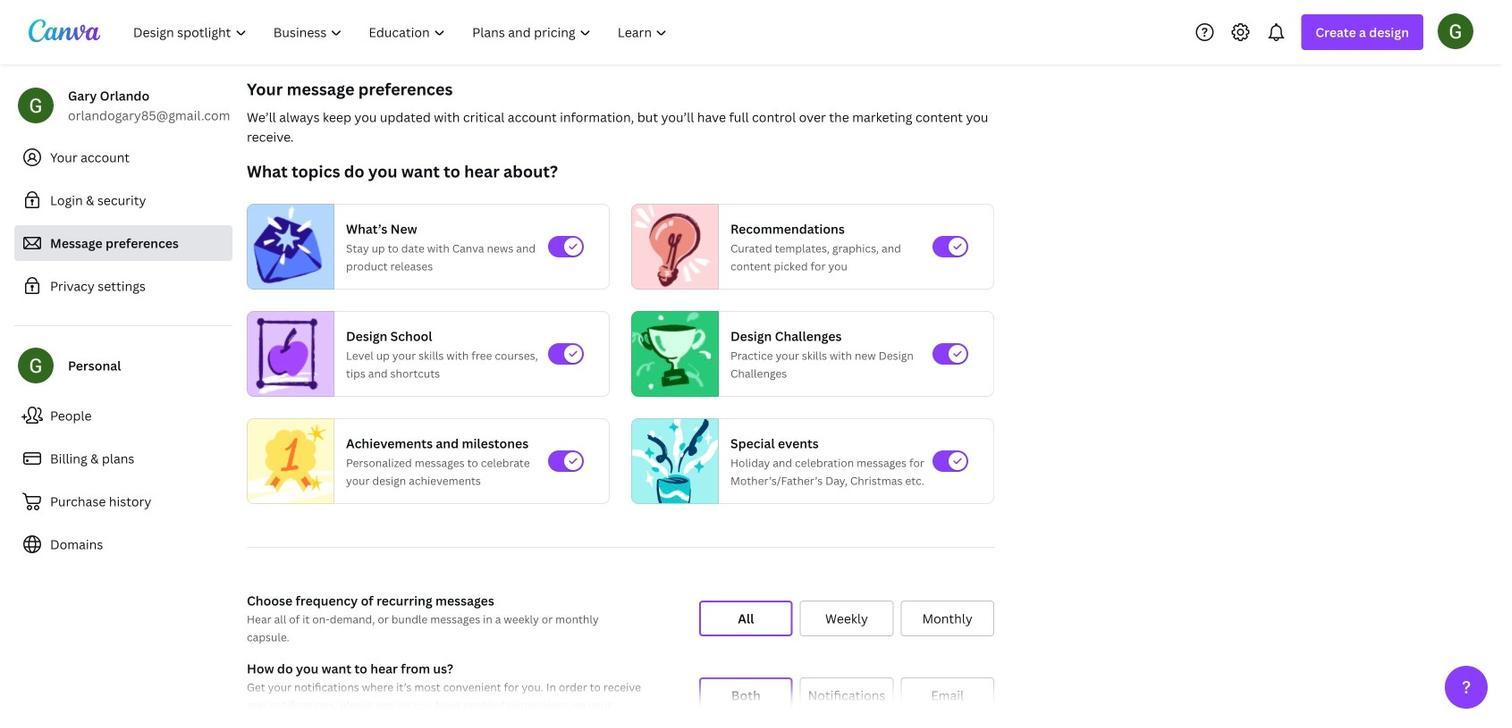 Task type: locate. For each thing, give the bounding box(es) containing it.
None button
[[700, 601, 793, 637], [800, 601, 894, 637], [901, 601, 995, 637], [700, 678, 793, 714], [800, 678, 894, 714], [901, 678, 995, 714], [700, 601, 793, 637], [800, 601, 894, 637], [901, 601, 995, 637], [700, 678, 793, 714], [800, 678, 894, 714], [901, 678, 995, 714]]

top level navigation element
[[122, 14, 683, 50]]

topic image
[[248, 204, 327, 290], [633, 204, 711, 290], [248, 311, 327, 397], [633, 311, 711, 397], [248, 415, 334, 508], [633, 415, 718, 508]]



Task type: vqa. For each thing, say whether or not it's contained in the screenshot.
owner
no



Task type: describe. For each thing, give the bounding box(es) containing it.
gary orlando image
[[1439, 13, 1474, 49]]



